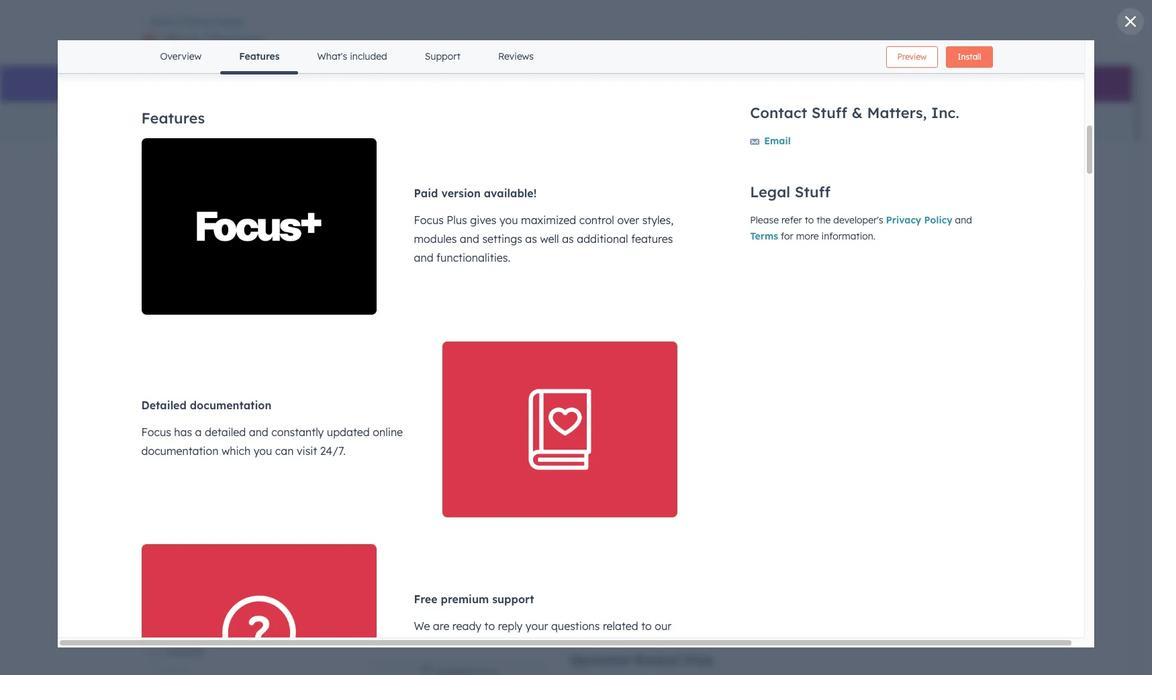 Task type: vqa. For each thing, say whether or not it's contained in the screenshot.
Library
yes



Task type: locate. For each thing, give the bounding box(es) containing it.
themes
[[206, 30, 265, 51]]

shop themes
[[163, 30, 265, 51]]

theme
[[185, 17, 212, 27]]

library
[[214, 17, 244, 27]]

shop
[[163, 30, 202, 51]]

back
[[151, 17, 172, 27]]



Task type: describe. For each thing, give the bounding box(es) containing it.
back to theme library
[[151, 17, 244, 27]]

close image
[[1126, 16, 1137, 27]]

back to theme library link
[[141, 17, 244, 27]]

to
[[174, 17, 182, 27]]



